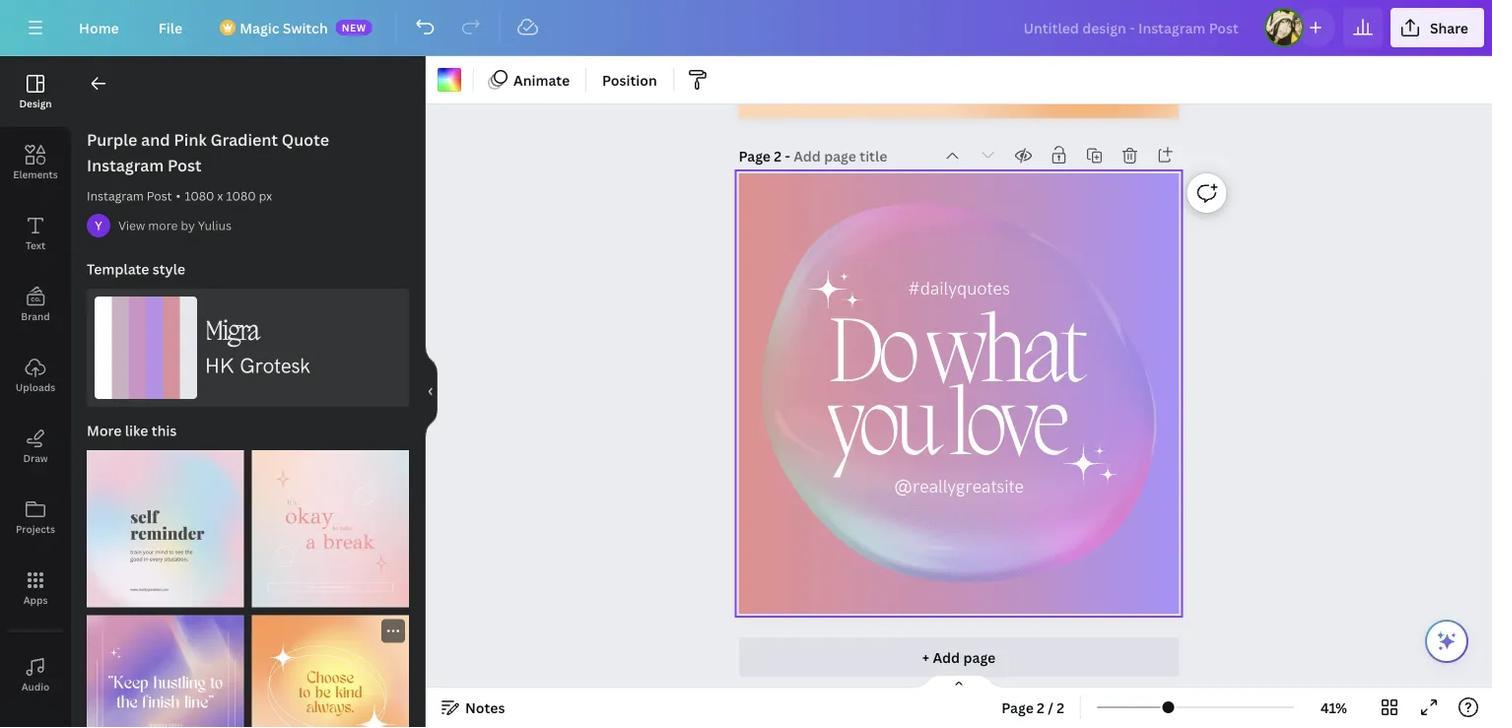 Task type: vqa. For each thing, say whether or not it's contained in the screenshot.
List
no



Task type: describe. For each thing, give the bounding box(es) containing it.
elements
[[13, 168, 58, 181]]

hide image
[[425, 345, 438, 439]]

share button
[[1391, 8, 1485, 47]]

page 2 / 2 button
[[994, 692, 1073, 724]]

audio
[[21, 680, 50, 693]]

pink gradient quote instagram post group
[[252, 439, 409, 608]]

side panel tab list
[[0, 56, 71, 727]]

projects button
[[0, 482, 71, 553]]

+
[[922, 649, 930, 667]]

#dailyquotes
[[908, 279, 1010, 301]]

you
[[828, 379, 937, 482]]

Design title text field
[[1008, 8, 1257, 47]]

+ add page
[[922, 649, 996, 667]]

Page title text field
[[794, 146, 889, 166]]

position
[[602, 70, 657, 89]]

instagram post
[[87, 188, 172, 204]]

position button
[[595, 64, 665, 96]]

2 for -
[[774, 147, 782, 166]]

page for page 2 -
[[739, 147, 771, 166]]

design
[[19, 97, 52, 110]]

purple gradient quote instagram post group
[[87, 604, 244, 727]]

template
[[87, 260, 149, 278]]

audio button
[[0, 640, 71, 711]]

/
[[1048, 698, 1054, 717]]

migra
[[205, 318, 259, 348]]

grotesk
[[240, 354, 310, 379]]

canva assistant image
[[1435, 630, 1459, 654]]

main menu bar
[[0, 0, 1492, 56]]

home
[[79, 18, 119, 37]]

purple
[[87, 129, 137, 150]]

brand
[[21, 310, 50, 323]]

41%
[[1321, 698, 1348, 717]]

draw
[[23, 451, 48, 465]]

yulius element
[[87, 214, 110, 238]]

page for page 2 / 2
[[1002, 698, 1034, 717]]

switch
[[283, 18, 328, 37]]

you love
[[828, 379, 1065, 482]]

gradient
[[211, 129, 278, 150]]

videos image
[[0, 711, 71, 727]]

2 instagram from the top
[[87, 188, 144, 204]]

gradient minimalist aesthetic self reminder instagram post image
[[87, 450, 244, 608]]

template style
[[87, 260, 185, 278]]

uploads button
[[0, 340, 71, 411]]

like
[[125, 421, 148, 440]]

do
[[828, 306, 914, 409]]

notes
[[465, 698, 505, 717]]

2 for /
[[1037, 698, 1045, 717]]

view
[[118, 217, 145, 234]]

more like this
[[87, 421, 177, 440]]

file button
[[143, 8, 198, 47]]

do what
[[828, 306, 1082, 409]]



Task type: locate. For each thing, give the bounding box(es) containing it.
view more by yulius
[[118, 217, 232, 234]]

notes button
[[434, 692, 513, 724]]

projects
[[16, 522, 55, 536]]

apps button
[[0, 553, 71, 624]]

text
[[26, 239, 45, 252]]

1080 right x
[[226, 188, 256, 204]]

page inside button
[[1002, 698, 1034, 717]]

1080 x 1080 px
[[185, 188, 272, 204]]

page left '-'
[[739, 147, 771, 166]]

x
[[217, 188, 223, 204]]

1080 left x
[[185, 188, 214, 204]]

0 vertical spatial page
[[739, 147, 771, 166]]

instagram down 'purple'
[[87, 155, 164, 176]]

and
[[141, 129, 170, 150]]

-
[[785, 147, 790, 166]]

yulius image
[[87, 214, 110, 238]]

file
[[158, 18, 183, 37]]

orange gradient quotes instagram post group
[[252, 610, 409, 727]]

0 horizontal spatial 1080
[[185, 188, 214, 204]]

post down pink at the left of page
[[168, 155, 202, 176]]

2 horizontal spatial 2
[[1057, 698, 1065, 717]]

this
[[152, 421, 177, 440]]

pink gradient quote instagram post image
[[252, 450, 409, 608]]

design button
[[0, 56, 71, 127]]

migra hk grotesk
[[205, 318, 310, 379]]

+ add page button
[[739, 638, 1179, 678]]

what
[[927, 306, 1082, 409]]

1 vertical spatial post
[[147, 188, 172, 204]]

brand button
[[0, 269, 71, 340]]

@reallygreatsite
[[894, 477, 1024, 499]]

more
[[87, 421, 122, 440]]

hk
[[205, 354, 234, 379]]

draw button
[[0, 411, 71, 482]]

1 horizontal spatial 2
[[1037, 698, 1045, 717]]

page 2 -
[[739, 147, 794, 166]]

0 vertical spatial post
[[168, 155, 202, 176]]

1080
[[185, 188, 214, 204], [226, 188, 256, 204]]

page left the /
[[1002, 698, 1034, 717]]

purple and pink gradient quote instagram post
[[87, 129, 329, 176]]

instagram up the view
[[87, 188, 144, 204]]

page
[[964, 649, 996, 667]]

by
[[181, 217, 195, 234]]

yulius
[[198, 217, 232, 234]]

page 2 / 2
[[1002, 698, 1065, 717]]

px
[[259, 188, 272, 204]]

instagram inside purple and pink gradient quote instagram post
[[87, 155, 164, 176]]

share
[[1430, 18, 1469, 37]]

1 1080 from the left
[[185, 188, 214, 204]]

animate button
[[482, 64, 578, 96]]

page
[[739, 147, 771, 166], [1002, 698, 1034, 717]]

41% button
[[1302, 692, 1366, 724]]

0 horizontal spatial page
[[739, 147, 771, 166]]

0 horizontal spatial 2
[[774, 147, 782, 166]]

new
[[342, 21, 366, 34]]

show pages image
[[912, 674, 1006, 690]]

post
[[168, 155, 202, 176], [147, 188, 172, 204]]

text button
[[0, 198, 71, 269]]

1 horizontal spatial 1080
[[226, 188, 256, 204]]

1 instagram from the top
[[87, 155, 164, 176]]

2 left the /
[[1037, 698, 1045, 717]]

1 vertical spatial instagram
[[87, 188, 144, 204]]

quote
[[282, 129, 329, 150]]

pink
[[174, 129, 207, 150]]

magic
[[240, 18, 279, 37]]

elements button
[[0, 127, 71, 198]]

animate
[[514, 70, 570, 89]]

add
[[933, 649, 960, 667]]

1 horizontal spatial page
[[1002, 698, 1034, 717]]

style
[[153, 260, 185, 278]]

instagram
[[87, 155, 164, 176], [87, 188, 144, 204]]

apps
[[23, 593, 48, 607]]

post up more
[[147, 188, 172, 204]]

1 vertical spatial page
[[1002, 698, 1034, 717]]

2
[[774, 147, 782, 166], [1037, 698, 1045, 717], [1057, 698, 1065, 717]]

view more by yulius button
[[118, 216, 232, 236]]

magic switch
[[240, 18, 328, 37]]

2 left '-'
[[774, 147, 782, 166]]

purple gradient quote instagram post image
[[87, 616, 244, 727]]

0 vertical spatial instagram
[[87, 155, 164, 176]]

more
[[148, 217, 178, 234]]

2 right the /
[[1057, 698, 1065, 717]]

love
[[950, 379, 1065, 482]]

gradient minimalist aesthetic self reminder instagram post group
[[87, 439, 244, 608]]

2 1080 from the left
[[226, 188, 256, 204]]

post inside purple and pink gradient quote instagram post
[[168, 155, 202, 176]]

uploads
[[16, 381, 55, 394]]

#ffffff image
[[438, 68, 461, 92]]

orange gradient quotes instagram post image
[[252, 616, 409, 727]]

home link
[[63, 8, 135, 47]]



